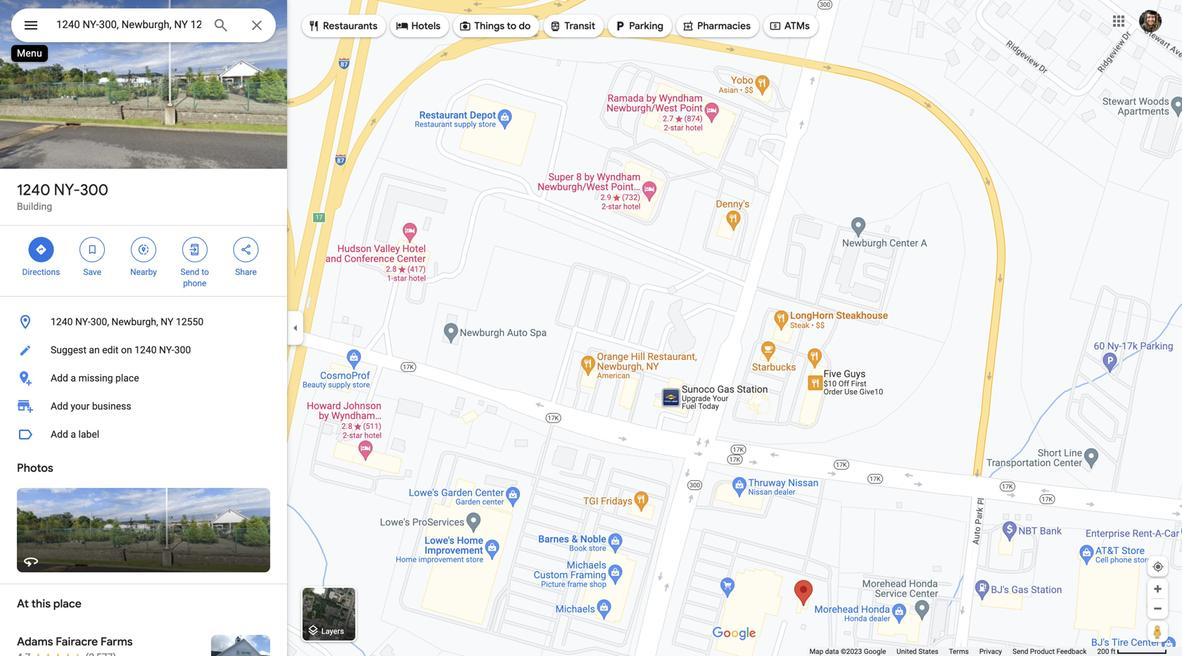 Task type: vqa. For each thing, say whether or not it's contained in the screenshot.
13 inside 'December' row group
no



Task type: describe. For each thing, give the bounding box(es) containing it.
adams fairacre farms link
[[0, 624, 287, 657]]

©2023
[[841, 648, 863, 656]]

1240 ny-300, newburgh, ny 12550 button
[[0, 308, 287, 337]]

add a label button
[[0, 421, 287, 449]]

send for send to phone
[[181, 268, 200, 277]]

1 vertical spatial place
[[53, 597, 82, 612]]

1240 for 300
[[17, 180, 50, 200]]


[[35, 242, 47, 258]]

zoom out image
[[1153, 604, 1164, 615]]

200
[[1098, 648, 1110, 656]]

 search field
[[11, 8, 276, 45]]

privacy
[[980, 648, 1003, 656]]


[[396, 18, 409, 34]]

parking
[[629, 20, 664, 32]]

map data ©2023 google
[[810, 648, 887, 656]]

1240 ny-300, newburgh, ny 12550
[[51, 316, 204, 328]]

 transit
[[549, 18, 596, 34]]

on
[[121, 345, 132, 356]]

send to phone
[[181, 268, 209, 289]]

suggest
[[51, 345, 87, 356]]

atms
[[785, 20, 810, 32]]

suggest an edit on 1240 ny-300 button
[[0, 337, 287, 365]]

add a missing place button
[[0, 365, 287, 393]]

edit
[[102, 345, 119, 356]]

1240 NY-300, Newburgh, NY 12550 field
[[11, 8, 276, 42]]

google
[[864, 648, 887, 656]]


[[459, 18, 472, 34]]


[[86, 242, 99, 258]]


[[308, 18, 320, 34]]


[[614, 18, 627, 34]]

collapse side panel image
[[288, 321, 303, 336]]

add for add a missing place
[[51, 373, 68, 384]]

a for missing
[[71, 373, 76, 384]]

an
[[89, 345, 100, 356]]

send product feedback
[[1013, 648, 1087, 656]]

 pharmacies
[[682, 18, 751, 34]]

 things to do
[[459, 18, 531, 34]]

a for label
[[71, 429, 76, 441]]


[[549, 18, 562, 34]]

building
[[17, 201, 52, 213]]

add a missing place
[[51, 373, 139, 384]]

terms
[[950, 648, 969, 656]]

300 inside button
[[174, 345, 191, 356]]

layers
[[322, 628, 344, 636]]

 button
[[11, 8, 51, 45]]

missing
[[78, 373, 113, 384]]



Task type: locate. For each thing, give the bounding box(es) containing it.
2 vertical spatial ny-
[[159, 345, 174, 356]]

nearby
[[130, 268, 157, 277]]


[[682, 18, 695, 34]]

add
[[51, 373, 68, 384], [51, 401, 68, 413], [51, 429, 68, 441]]

send product feedback button
[[1013, 648, 1087, 657]]

add inside button
[[51, 373, 68, 384]]

1240 right on
[[135, 345, 157, 356]]

farms
[[101, 635, 133, 650]]

0 vertical spatial add
[[51, 373, 68, 384]]

adams fairacre farms
[[17, 635, 133, 650]]

0 horizontal spatial 1240
[[17, 180, 50, 200]]

2 vertical spatial add
[[51, 429, 68, 441]]

hotels
[[412, 20, 441, 32]]

save
[[83, 268, 101, 277]]

fairacre
[[56, 635, 98, 650]]

ny- for 300,
[[75, 316, 91, 328]]

1240 ny-300 building
[[17, 180, 108, 213]]

ny- inside "button"
[[75, 316, 91, 328]]

0 vertical spatial a
[[71, 373, 76, 384]]

None field
[[56, 16, 201, 33]]

300 down 12550
[[174, 345, 191, 356]]

ny
[[161, 316, 174, 328]]

at
[[17, 597, 29, 612]]

12550
[[176, 316, 204, 328]]

united
[[897, 648, 917, 656]]

to up phone
[[202, 268, 209, 277]]

map
[[810, 648, 824, 656]]

business
[[92, 401, 131, 413]]

send
[[181, 268, 200, 277], [1013, 648, 1029, 656]]

1240
[[17, 180, 50, 200], [51, 316, 73, 328], [135, 345, 157, 356]]

directions
[[22, 268, 60, 277]]

united states button
[[897, 648, 939, 657]]


[[240, 242, 252, 258]]

product
[[1031, 648, 1055, 656]]

ft
[[1111, 648, 1116, 656]]

300
[[80, 180, 108, 200], [174, 345, 191, 356]]

1 horizontal spatial 1240
[[51, 316, 73, 328]]

1 vertical spatial 300
[[174, 345, 191, 356]]

1240 up suggest
[[51, 316, 73, 328]]

2 horizontal spatial 1240
[[135, 345, 157, 356]]

add for add a label
[[51, 429, 68, 441]]

place
[[115, 373, 139, 384], [53, 597, 82, 612]]

 parking
[[614, 18, 664, 34]]

show street view coverage image
[[1148, 622, 1169, 643]]

 restaurants
[[308, 18, 378, 34]]

1 a from the top
[[71, 373, 76, 384]]

 hotels
[[396, 18, 441, 34]]

label
[[78, 429, 99, 441]]

to left do
[[507, 20, 517, 32]]

1 vertical spatial ny-
[[75, 316, 91, 328]]

do
[[519, 20, 531, 32]]

add for add your business
[[51, 401, 68, 413]]

0 horizontal spatial send
[[181, 268, 200, 277]]

add inside button
[[51, 429, 68, 441]]

a
[[71, 373, 76, 384], [71, 429, 76, 441]]

photos
[[17, 461, 53, 476]]

1 vertical spatial add
[[51, 401, 68, 413]]

send left product
[[1013, 648, 1029, 656]]

states
[[919, 648, 939, 656]]

your
[[71, 401, 90, 413]]

a inside button
[[71, 373, 76, 384]]

0 vertical spatial 1240
[[17, 180, 50, 200]]

place inside button
[[115, 373, 139, 384]]

at this place
[[17, 597, 82, 612]]

2 add from the top
[[51, 401, 68, 413]]

0 vertical spatial ny-
[[54, 180, 80, 200]]

1 add from the top
[[51, 373, 68, 384]]

4.7 stars 2,577 reviews image
[[17, 651, 116, 657]]

1240 inside "button"
[[51, 316, 73, 328]]

this
[[31, 597, 51, 612]]

ny-
[[54, 180, 80, 200], [75, 316, 91, 328], [159, 345, 174, 356]]

1 horizontal spatial to
[[507, 20, 517, 32]]


[[23, 15, 39, 36]]

1240 inside 1240 ny-300 building
[[17, 180, 50, 200]]

send up phone
[[181, 268, 200, 277]]

300 up 
[[80, 180, 108, 200]]

pharmacies
[[698, 20, 751, 32]]

place right this
[[53, 597, 82, 612]]

place down on
[[115, 373, 139, 384]]

a left label
[[71, 429, 76, 441]]

things
[[475, 20, 505, 32]]

to inside ' things to do'
[[507, 20, 517, 32]]

0 vertical spatial to
[[507, 20, 517, 32]]

footer containing map data ©2023 google
[[810, 648, 1098, 657]]

add your business link
[[0, 393, 287, 421]]


[[189, 242, 201, 258]]

0 horizontal spatial place
[[53, 597, 82, 612]]

1240 ny-300 main content
[[0, 0, 287, 657]]

200 ft
[[1098, 648, 1116, 656]]

to
[[507, 20, 517, 32], [202, 268, 209, 277]]

1 vertical spatial a
[[71, 429, 76, 441]]

google maps element
[[0, 0, 1183, 657]]

1 vertical spatial to
[[202, 268, 209, 277]]

1 vertical spatial send
[[1013, 648, 1029, 656]]

a left missing
[[71, 373, 76, 384]]

privacy button
[[980, 648, 1003, 657]]


[[769, 18, 782, 34]]

2 vertical spatial 1240
[[135, 345, 157, 356]]

actions for 1240 ny-300 region
[[0, 226, 287, 296]]

1 vertical spatial 1240
[[51, 316, 73, 328]]

data
[[826, 648, 840, 656]]

1 horizontal spatial place
[[115, 373, 139, 384]]

adams
[[17, 635, 53, 650]]

1240 up building
[[17, 180, 50, 200]]

add your business
[[51, 401, 131, 413]]

send inside send to phone
[[181, 268, 200, 277]]

0 vertical spatial send
[[181, 268, 200, 277]]


[[137, 242, 150, 258]]

suggest an edit on 1240 ny-300
[[51, 345, 191, 356]]

terms button
[[950, 648, 969, 657]]

ny- for 300
[[54, 180, 80, 200]]

show your location image
[[1152, 561, 1165, 574]]

feedback
[[1057, 648, 1087, 656]]

restaurants
[[323, 20, 378, 32]]

share
[[235, 268, 257, 277]]

add a label
[[51, 429, 99, 441]]

1 horizontal spatial 300
[[174, 345, 191, 356]]

ny- inside 1240 ny-300 building
[[54, 180, 80, 200]]

1 horizontal spatial send
[[1013, 648, 1029, 656]]

to inside send to phone
[[202, 268, 209, 277]]

0 vertical spatial place
[[115, 373, 139, 384]]

300 inside 1240 ny-300 building
[[80, 180, 108, 200]]

add left your
[[51, 401, 68, 413]]

200 ft button
[[1098, 648, 1168, 656]]

transit
[[565, 20, 596, 32]]

0 vertical spatial 300
[[80, 180, 108, 200]]

send for send product feedback
[[1013, 648, 1029, 656]]

add left label
[[51, 429, 68, 441]]

google account: giulia masi  
(giulia.masi@adept.ai) image
[[1140, 10, 1162, 32]]

 atms
[[769, 18, 810, 34]]

footer inside "google maps" element
[[810, 648, 1098, 657]]

none field inside 1240 ny-300, newburgh, ny 12550 "field"
[[56, 16, 201, 33]]

newburgh,
[[112, 316, 158, 328]]

add down suggest
[[51, 373, 68, 384]]

2 a from the top
[[71, 429, 76, 441]]

300,
[[91, 316, 109, 328]]

send inside button
[[1013, 648, 1029, 656]]

zoom in image
[[1153, 584, 1164, 595]]

a inside button
[[71, 429, 76, 441]]

3 add from the top
[[51, 429, 68, 441]]

phone
[[183, 279, 207, 289]]

0 horizontal spatial to
[[202, 268, 209, 277]]

ny- inside button
[[159, 345, 174, 356]]

0 horizontal spatial 300
[[80, 180, 108, 200]]

united states
[[897, 648, 939, 656]]

1240 inside button
[[135, 345, 157, 356]]

1240 for 300,
[[51, 316, 73, 328]]

footer
[[810, 648, 1098, 657]]



